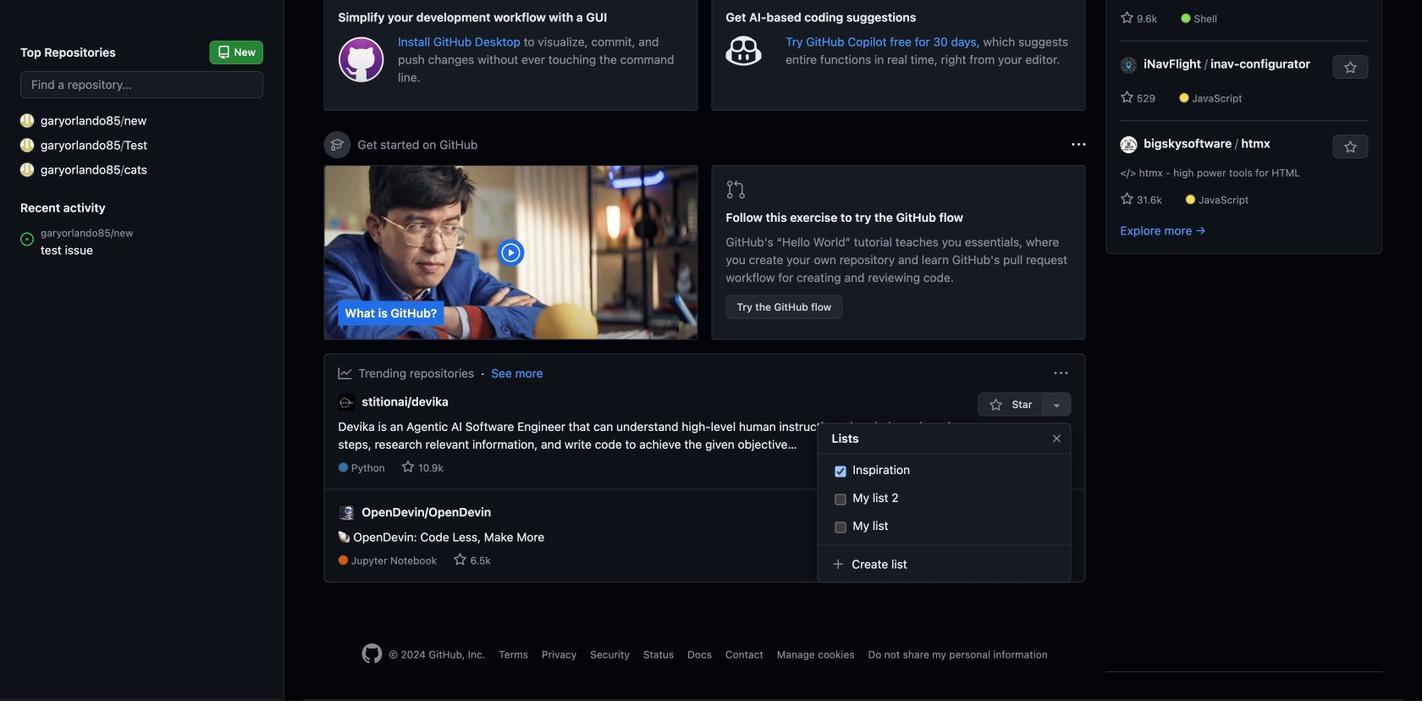 Task type: describe. For each thing, give the bounding box(es) containing it.
plus image
[[832, 558, 846, 571]]

why am i seeing this? image
[[1073, 138, 1086, 152]]

open issue image
[[20, 232, 34, 246]]

get ai-based coding suggestions element
[[712, 0, 1086, 111]]

star this repository image for @bigskysoftware profile image
[[1344, 141, 1358, 154]]

add this repository to a list image
[[1051, 398, 1064, 412]]

try the github flow element
[[712, 165, 1086, 340]]

star this repository image for @inavflight profile image
[[1344, 61, 1358, 75]]

what is github? image
[[325, 166, 697, 339]]

explore element
[[1106, 0, 1383, 672]]

github desktop image
[[338, 36, 385, 83]]

simplify your development workflow with a gui element
[[324, 0, 698, 111]]

feed item heading menu image
[[1055, 367, 1068, 380]]

@inavflight profile image
[[1121, 57, 1138, 74]]

what is github? element
[[324, 165, 698, 340]]

repo details element for @stitionai profile icon
[[338, 460, 978, 475]]

homepage image
[[362, 644, 382, 664]]



Task type: vqa. For each thing, say whether or not it's contained in the screenshot.
the leftmost Now
no



Task type: locate. For each thing, give the bounding box(es) containing it.
new image
[[20, 114, 34, 127]]

Top Repositories search field
[[20, 71, 263, 98]]

1 vertical spatial repo details element
[[338, 553, 545, 568]]

star this repository image
[[1344, 61, 1358, 75], [1344, 141, 1358, 154]]

@opendevin profile image
[[338, 505, 355, 522]]

test image
[[20, 138, 34, 152]]

star image
[[1121, 11, 1134, 25], [1121, 91, 1134, 104], [1121, 192, 1134, 206], [989, 398, 1003, 412], [402, 460, 415, 474], [454, 553, 467, 567]]

repo details element for @opendevin profile image
[[338, 553, 545, 568]]

2 star this repository image from the top
[[1344, 141, 1358, 154]]

play image
[[501, 242, 521, 263]]

None checkbox
[[835, 520, 846, 535]]

graph image
[[338, 367, 352, 380]]

cats image
[[20, 163, 34, 177]]

0 vertical spatial repo details element
[[338, 460, 978, 475]]

git pull request image
[[726, 180, 746, 200]]

list
[[832, 458, 1057, 538]]

close menu image
[[1051, 432, 1064, 445]]

2 repo details element from the top
[[338, 553, 545, 568]]

0 vertical spatial star this repository image
[[1344, 61, 1358, 75]]

@stitionai profile image
[[338, 394, 355, 411]]

1 star this repository image from the top
[[1344, 61, 1358, 75]]

Find a repository… text field
[[20, 71, 263, 98]]

repo details element
[[338, 460, 978, 475], [338, 553, 545, 568]]

@bigskysoftware profile image
[[1121, 136, 1138, 153]]

1 repo details element from the top
[[338, 460, 978, 475]]

mortar board image
[[331, 138, 344, 152]]

None checkbox
[[835, 464, 846, 479], [835, 492, 846, 507], [835, 464, 846, 479], [835, 492, 846, 507]]

1 vertical spatial star this repository image
[[1344, 141, 1358, 154]]

menu
[[818, 416, 1072, 597]]



